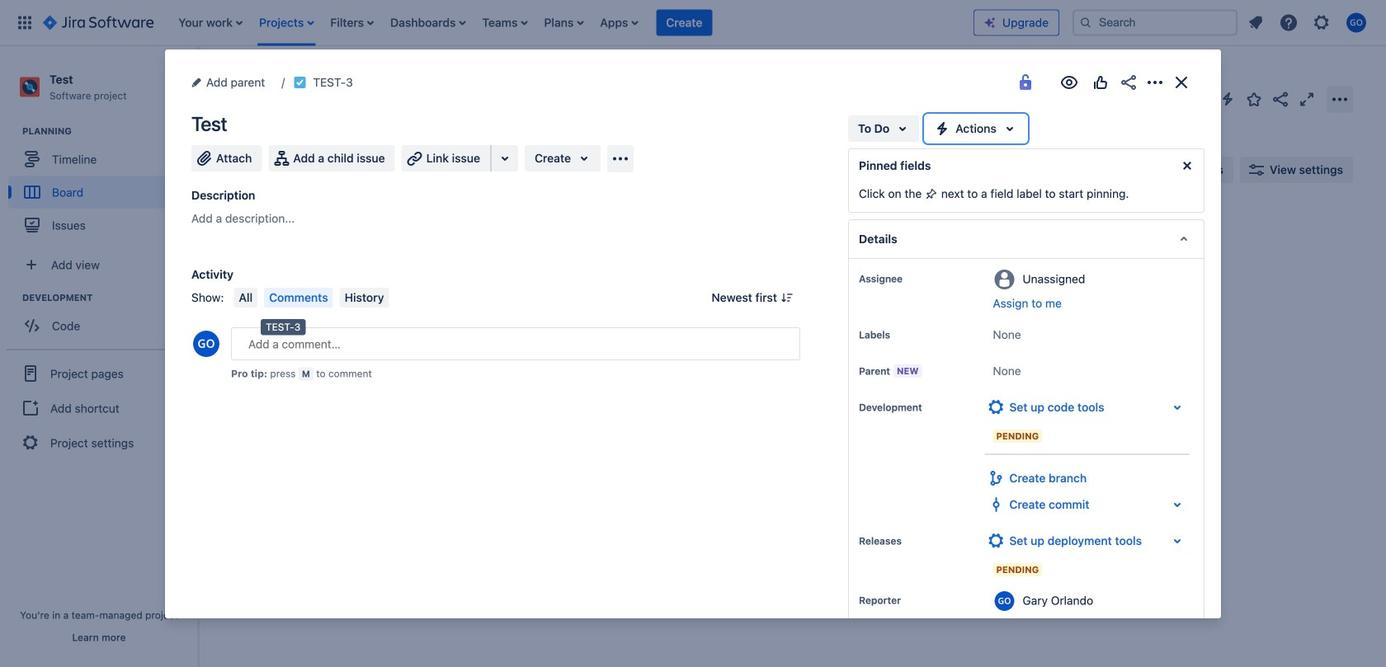 Task type: locate. For each thing, give the bounding box(es) containing it.
list item
[[174, 0, 248, 46], [254, 0, 319, 46], [325, 0, 379, 46], [386, 0, 471, 46], [478, 0, 533, 46], [539, 0, 589, 46], [595, 0, 643, 46], [657, 0, 713, 46]]

0 vertical spatial task image
[[293, 76, 306, 89]]

1 vertical spatial task image
[[245, 299, 258, 312]]

Search field
[[1073, 9, 1238, 36]]

add app image
[[611, 149, 631, 169]]

providers dropdown image
[[1168, 532, 1188, 551]]

2 list item from the left
[[254, 0, 319, 46]]

enter full screen image
[[1298, 90, 1317, 109]]

None search field
[[1073, 9, 1238, 36]]

list
[[170, 0, 974, 46], [1241, 8, 1377, 38]]

dialog
[[165, 50, 1222, 668]]

tooltip
[[261, 319, 306, 336]]

3 list item from the left
[[325, 0, 379, 46]]

0 horizontal spatial task image
[[245, 299, 258, 312]]

banner
[[0, 0, 1387, 46]]

task image
[[293, 76, 306, 89], [245, 299, 258, 312]]

2 heading from the top
[[22, 292, 197, 305]]

1 horizontal spatial task image
[[293, 76, 306, 89]]

group
[[8, 125, 197, 247], [8, 292, 197, 348], [7, 349, 191, 467]]

0 vertical spatial heading
[[22, 125, 197, 138]]

8 list item from the left
[[657, 0, 713, 46]]

star test board image
[[1245, 90, 1265, 109]]

vote options: no one has voted for this issue yet. image
[[1091, 73, 1111, 92]]

open create commit dropdown image
[[1168, 495, 1188, 515]]

link web pages and more image
[[495, 149, 515, 168]]

menu bar
[[231, 288, 392, 308]]

jira software image
[[43, 13, 154, 33], [43, 13, 154, 33]]

1 vertical spatial group
[[8, 292, 197, 348]]

1 vertical spatial heading
[[22, 292, 197, 305]]

1 horizontal spatial list
[[1241, 8, 1377, 38]]

1 heading from the top
[[22, 125, 197, 138]]

heading
[[22, 125, 197, 138], [22, 292, 197, 305]]

reporter pin to top. only you can see pinned fields. image
[[905, 594, 918, 608]]

more information about gary orlando image
[[995, 592, 1015, 612]]

0 horizontal spatial list
[[170, 0, 974, 46]]

create column image
[[933, 216, 953, 236]]



Task type: vqa. For each thing, say whether or not it's contained in the screenshot.
Insert
no



Task type: describe. For each thing, give the bounding box(es) containing it.
add people image
[[406, 160, 426, 180]]

labels pin to top. only you can see pinned fields. image
[[894, 329, 907, 342]]

primary element
[[10, 0, 974, 46]]

actions image
[[1146, 73, 1165, 92]]

details element
[[849, 220, 1205, 259]]

6 list item from the left
[[539, 0, 589, 46]]

5 list item from the left
[[478, 0, 533, 46]]

finish tool setup icon image
[[987, 532, 1007, 551]]

sidebar element
[[0, 46, 198, 668]]

Add a comment… field
[[231, 328, 801, 361]]

close image
[[1172, 73, 1192, 92]]

2 vertical spatial group
[[7, 349, 191, 467]]

search image
[[1080, 16, 1093, 29]]

Search this board text field
[[233, 155, 309, 185]]

assignee pin to top. only you can see pinned fields. image
[[906, 272, 920, 286]]

7 list item from the left
[[595, 0, 643, 46]]

copy link to issue image
[[350, 75, 363, 88]]

watch options: you are not watching this issue, 0 people watching image
[[1060, 73, 1080, 92]]

0 vertical spatial group
[[8, 125, 197, 247]]

4 list item from the left
[[386, 0, 471, 46]]

hide message image
[[1178, 156, 1198, 176]]

1 list item from the left
[[174, 0, 248, 46]]



